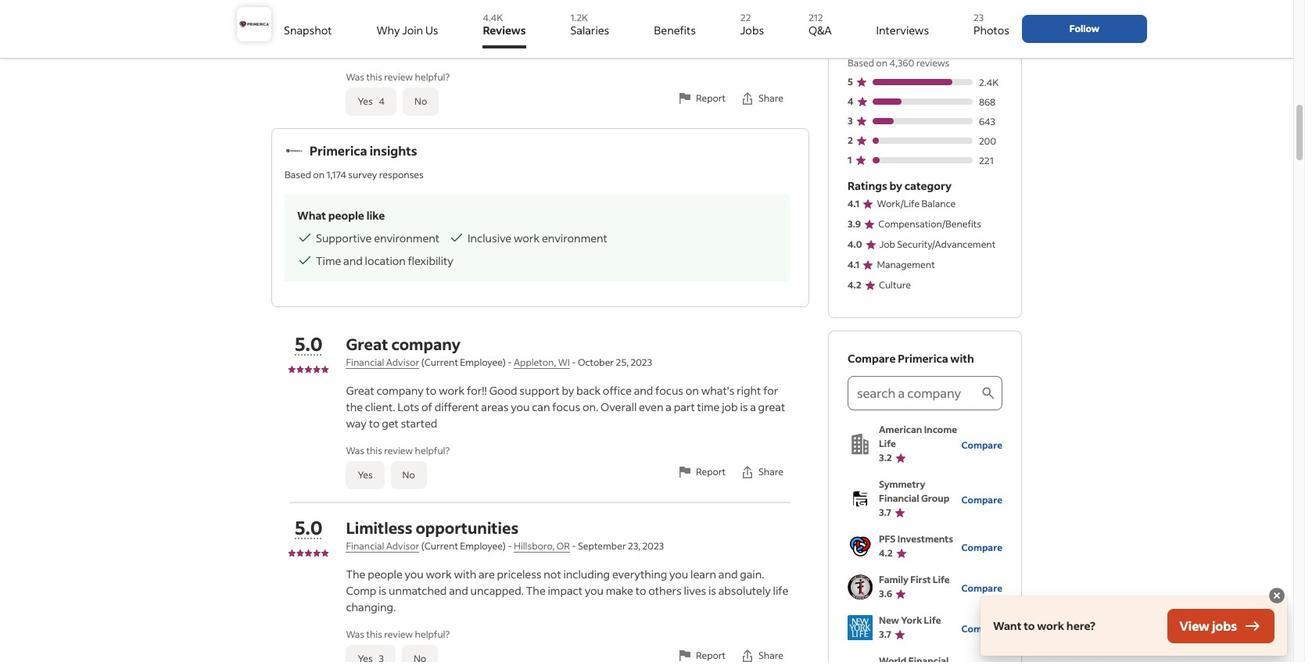 Task type: vqa. For each thing, say whether or not it's contained in the screenshot.


Task type: locate. For each thing, give the bounding box(es) containing it.
symmetry
[[879, 479, 926, 490]]

family
[[879, 574, 909, 586]]

employee) down opportunities
[[460, 540, 506, 552]]

1 yes from the top
[[358, 95, 373, 107]]

4.2 left culture
[[848, 279, 862, 291]]

4.2 out of 5 stars. image
[[879, 34, 965, 51], [879, 34, 953, 51]]

3 compare link from the top
[[962, 539, 1003, 555]]

2023
[[631, 357, 652, 368], [643, 540, 664, 552]]

1 horizontal spatial 4.2
[[879, 547, 893, 559]]

5.0
[[295, 332, 323, 356], [295, 515, 323, 540]]

on left 4,360
[[876, 57, 888, 69]]

the up spotty.
[[346, 9, 366, 24]]

0 vertical spatial financial advisor link
[[346, 357, 420, 369]]

4.2 out of 5 stars. element
[[879, 547, 962, 561]]

0 horizontal spatial a
[[666, 400, 672, 415]]

2 vertical spatial was
[[346, 629, 365, 641]]

5 compare link from the top
[[962, 620, 1003, 636]]

- right wi
[[572, 357, 576, 368]]

1 vertical spatial 2023
[[643, 540, 664, 552]]

company up of
[[391, 334, 461, 354]]

no button
[[403, 88, 439, 116], [391, 461, 427, 490]]

0 horizontal spatial based
[[285, 169, 311, 181]]

people for you
[[368, 567, 403, 582]]

0 vertical spatial was
[[346, 71, 365, 83]]

1 vertical spatial (current
[[421, 540, 458, 552]]

3.7 out of 5 stars. element down york
[[879, 628, 962, 642]]

2 was this review helpful? from the top
[[346, 445, 450, 457]]

0 vertical spatial financial
[[346, 357, 384, 368]]

compare down 3.6 out of 5 stars. element
[[962, 623, 1003, 635]]

1 employee) from the top
[[460, 357, 506, 368]]

1 vertical spatial with
[[454, 567, 476, 582]]

3.7 for new york life
[[879, 629, 891, 641]]

0 vertical spatial primerica
[[310, 142, 367, 159]]

0 vertical spatial employee)
[[460, 357, 506, 368]]

1 vertical spatial life
[[933, 574, 950, 586]]

life
[[773, 583, 789, 598]]

a down right
[[750, 400, 756, 415]]

benefits link
[[654, 6, 696, 48]]

the up two
[[473, 9, 490, 24]]

you up others
[[670, 567, 688, 582]]

share down great
[[759, 466, 784, 478]]

2023 for limitless opportunities
[[643, 540, 664, 552]]

company inside great company financial advisor (current employee) - appleton, wi - october 25, 2023
[[391, 334, 461, 354]]

company inside great company to work for!! good support by back office and focus on what's right for the client. lots of different areas you can focus on. overall even a part time job is  a great way to get started
[[377, 383, 424, 398]]

0 vertical spatial 3.7
[[879, 507, 891, 519]]

1 horizontal spatial environment
[[542, 231, 608, 246]]

1 vertical spatial helpful?
[[415, 445, 450, 457]]

1 review from the top
[[384, 71, 413, 83]]

0 horizontal spatial with
[[454, 567, 476, 582]]

1 vertical spatial the
[[439, 42, 456, 57]]

2 vertical spatial share
[[759, 650, 784, 662]]

was this review helpful? down "get"
[[346, 445, 450, 457]]

1 vertical spatial financial
[[879, 493, 919, 504]]

compare link for new york life
[[962, 620, 1003, 636]]

overall left rating
[[848, 12, 886, 27]]

0 vertical spatial (current
[[421, 357, 458, 368]]

23
[[974, 12, 984, 23]]

1 horizontal spatial focus
[[656, 383, 684, 398]]

1 compare link from the top
[[962, 436, 1003, 452]]

1 vertical spatial based
[[285, 169, 311, 181]]

2 share from the top
[[759, 466, 784, 478]]

report down time
[[696, 466, 726, 478]]

report button for limitless opportunities
[[670, 639, 733, 662]]

location
[[365, 253, 406, 268]]

financial down limitless on the left bottom of the page
[[346, 540, 384, 552]]

4.1 for management
[[848, 259, 860, 271]]

2 4.1 from the top
[[848, 259, 860, 271]]

us
[[425, 23, 438, 38]]

the inside great company to work for!! good support by back office and focus on what's right for the client. lots of different areas you can focus on. overall even a part time job is  a great way to get started
[[346, 400, 363, 415]]

great
[[758, 400, 785, 415]]

the
[[473, 9, 490, 24], [439, 42, 456, 57], [346, 400, 363, 415]]

join
[[402, 23, 423, 38]]

no button for 3rd report 'button' from the bottom
[[403, 88, 439, 116]]

1 vertical spatial was
[[346, 445, 365, 457]]

are
[[479, 567, 495, 582]]

compare for symmetry financial group
[[962, 494, 1003, 506]]

share button down great
[[733, 455, 791, 490]]

2 employee) from the top
[[460, 540, 506, 552]]

1 was from the top
[[346, 71, 365, 83]]

focus left on.
[[552, 400, 580, 415]]

based left '1,174'
[[285, 169, 311, 181]]

2 vertical spatial the
[[526, 583, 546, 598]]

2 vertical spatial financial
[[346, 540, 384, 552]]

4 compare link from the top
[[962, 579, 1003, 596]]

opportunities
[[416, 518, 519, 538]]

1 vertical spatial employee)
[[460, 540, 506, 552]]

not
[[557, 26, 574, 41], [749, 26, 767, 41], [544, 567, 561, 582]]

review down able
[[384, 71, 413, 83]]

1 horizontal spatial based
[[848, 57, 874, 69]]

4,360
[[890, 57, 915, 69]]

2 vertical spatial this
[[366, 629, 382, 641]]

0 horizontal spatial focus
[[552, 400, 580, 415]]

0 vertical spatial review
[[384, 71, 413, 83]]

3 review from the top
[[384, 629, 413, 641]]

on.
[[583, 400, 599, 415]]

reviews
[[483, 23, 526, 38]]

family first life
[[879, 574, 950, 586]]

1 helpful? from the top
[[415, 71, 450, 83]]

essentially
[[603, 9, 656, 24]]

is right lives
[[709, 583, 716, 598]]

2 3.7 from the top
[[879, 629, 891, 641]]

compare link right american income life
[[962, 436, 1003, 452]]

1 vertical spatial yes
[[358, 469, 373, 481]]

primerica
[[310, 142, 367, 159], [898, 351, 948, 366]]

on up part
[[686, 383, 699, 398]]

2 review from the top
[[384, 445, 413, 457]]

no for share popup button corresponding to company
[[402, 469, 415, 481]]

helpful? down started
[[415, 445, 450, 457]]

1 environment from the left
[[374, 231, 440, 246]]

compare link down 3.6 out of 5 stars. element
[[962, 620, 1003, 636]]

financial for great company
[[346, 357, 384, 368]]

with left are
[[454, 567, 476, 582]]

based up 5
[[848, 57, 874, 69]]

was this review helpful? down changing.
[[346, 629, 450, 641]]

compare right the group
[[962, 494, 1003, 506]]

limitless opportunities link
[[346, 518, 519, 538]]

helpful? down unmatched
[[415, 629, 450, 641]]

0 horizontal spatial by
[[562, 383, 574, 398]]

3 was from the top
[[346, 629, 365, 641]]

1 vertical spatial people
[[368, 567, 403, 582]]

0 vertical spatial no button
[[403, 88, 439, 116]]

2 vertical spatial on
[[686, 383, 699, 398]]

2 compare link from the top
[[962, 491, 1003, 507]]

hillsboro, or link
[[514, 540, 570, 553]]

4.4k
[[483, 12, 503, 23]]

0 vertical spatial people
[[328, 208, 364, 223]]

wi
[[558, 357, 570, 368]]

0 vertical spatial focus
[[656, 383, 684, 398]]

the inside the team is amazing and the training is decent. it is essentially sales though. pay is spotty. i have worked for two months and not received compensation due to me not being able to pass the state exam.
[[346, 9, 366, 24]]

0 horizontal spatial overall
[[601, 400, 637, 415]]

financial inside great company financial advisor (current employee) - appleton, wi - october 25, 2023
[[346, 357, 384, 368]]

here?
[[1067, 619, 1096, 634]]

3 this from the top
[[366, 629, 382, 641]]

life right york
[[924, 615, 941, 626]]

primerica up the search a company field
[[898, 351, 948, 366]]

4.1 up 3.9
[[848, 198, 860, 210]]

2 this from the top
[[366, 445, 382, 457]]

for inside great company to work for!! good support by back office and focus on what's right for the client. lots of different areas you can focus on. overall even a part time job is  a great way to get started
[[763, 383, 779, 398]]

you up unmatched
[[405, 567, 424, 582]]

people up "supportive"
[[328, 208, 364, 223]]

q&a
[[809, 23, 832, 38]]

2 share button from the top
[[733, 639, 791, 662]]

financial down symmetry
[[879, 493, 919, 504]]

for inside the team is amazing and the training is decent. it is essentially sales though. pay is spotty. i have worked for two months and not received compensation due to me not being able to pass the state exam.
[[455, 26, 470, 41]]

0 vertical spatial on
[[876, 57, 888, 69]]

0 vertical spatial no
[[415, 95, 427, 107]]

no right yes 4
[[415, 95, 427, 107]]

2 great from the top
[[346, 383, 374, 398]]

life up 3.2
[[879, 438, 896, 450]]

(current down great company link
[[421, 357, 458, 368]]

compare link right the investments
[[962, 539, 1003, 555]]

report down lives
[[696, 650, 726, 662]]

1 vertical spatial primerica
[[898, 351, 948, 366]]

life inside american income life
[[879, 438, 896, 450]]

0 vertical spatial the
[[346, 9, 366, 24]]

3 report button from the top
[[670, 639, 733, 662]]

1 horizontal spatial a
[[750, 400, 756, 415]]

limitless
[[346, 518, 413, 538]]

1 vertical spatial no button
[[391, 461, 427, 490]]

people inside 'the people you work with are priceless not including everything you learn and gain. comp is unmatched and uncapped. the impact you make to others lives is absolutely life changing.'
[[368, 567, 403, 582]]

report left share dropdown button
[[696, 92, 726, 104]]

helpful?
[[415, 71, 450, 83], [415, 445, 450, 457], [415, 629, 450, 641]]

employee) inside the limitless opportunities financial advisor (current employee) - hillsboro, or - september 23, 2023
[[460, 540, 506, 552]]

3.7 out of 5 stars. element
[[879, 506, 962, 520], [879, 628, 962, 642]]

compare for pfs investments
[[962, 542, 1003, 553]]

0 vertical spatial yes
[[358, 95, 373, 107]]

0 vertical spatial for
[[455, 26, 470, 41]]

1 vertical spatial 4.1
[[848, 259, 860, 271]]

3 report from the top
[[696, 650, 726, 662]]

2 report from the top
[[696, 466, 726, 478]]

due
[[697, 26, 716, 41]]

1 vertical spatial advisor
[[386, 540, 420, 552]]

1 great from the top
[[346, 334, 388, 354]]

share button for opportunities
[[733, 639, 791, 662]]

0 vertical spatial helpful?
[[415, 71, 450, 83]]

no for share dropdown button
[[415, 95, 427, 107]]

2 vertical spatial life
[[924, 615, 941, 626]]

financial inside the limitless opportunities financial advisor (current employee) - hillsboro, or - september 23, 2023
[[346, 540, 384, 552]]

life for american income life
[[879, 438, 896, 450]]

1 horizontal spatial for
[[763, 383, 779, 398]]

(current for company
[[421, 357, 458, 368]]

4.1 down 4.0
[[848, 259, 860, 271]]

0 vertical spatial report button
[[670, 81, 733, 116]]

compare link for family first life
[[962, 579, 1003, 596]]

and up absolutely
[[719, 567, 738, 582]]

york
[[901, 615, 922, 626]]

report button down due
[[670, 81, 733, 116]]

1,174
[[326, 169, 346, 181]]

1 3.7 out of 5 stars. element from the top
[[879, 506, 962, 520]]

focus up part
[[656, 383, 684, 398]]

financial advisor link down limitless on the left bottom of the page
[[346, 540, 420, 553]]

not up impact
[[544, 567, 561, 582]]

2 3.7 out of 5 stars. element from the top
[[879, 628, 962, 642]]

october
[[578, 357, 614, 368]]

(current inside the limitless opportunities financial advisor (current employee) - hillsboro, or - september 23, 2023
[[421, 540, 458, 552]]

0 vertical spatial great
[[346, 334, 388, 354]]

2 was from the top
[[346, 445, 365, 457]]

5.0 button for limitless opportunities
[[295, 515, 323, 540]]

it
[[584, 9, 591, 24]]

follow
[[1070, 23, 1100, 34]]

work up unmatched
[[426, 567, 452, 582]]

the down worked
[[439, 42, 456, 57]]

to down have
[[401, 42, 411, 57]]

two
[[472, 26, 492, 41]]

have
[[387, 26, 412, 41]]

pfs
[[879, 533, 896, 545]]

life for family first life
[[933, 574, 950, 586]]

no right yes button
[[402, 469, 415, 481]]

and inside great company to work for!! good support by back office and focus on what's right for the client. lots of different areas you can focus on. overall even a part time job is  a great way to get started
[[634, 383, 653, 398]]

advisor inside great company financial advisor (current employee) - appleton, wi - october 25, 2023
[[386, 357, 420, 368]]

or
[[557, 540, 570, 552]]

2 vertical spatial report
[[696, 650, 726, 662]]

2
[[848, 134, 853, 146]]

share inside share dropdown button
[[759, 92, 784, 104]]

the up way
[[346, 400, 363, 415]]

work up different
[[439, 383, 465, 398]]

appleton,
[[514, 357, 556, 368]]

2023 for great company
[[631, 357, 652, 368]]

great inside great company financial advisor (current employee) - appleton, wi - october 25, 2023
[[346, 334, 388, 354]]

compare up '3.2 out of 5 stars.' element
[[962, 439, 1003, 451]]

exam.
[[485, 42, 515, 57]]

1 horizontal spatial people
[[368, 567, 403, 582]]

and
[[451, 9, 471, 24], [535, 26, 554, 41], [343, 253, 363, 268], [634, 383, 653, 398], [719, 567, 738, 582], [449, 583, 468, 598]]

2023 right 23,
[[643, 540, 664, 552]]

0 horizontal spatial for
[[455, 26, 470, 41]]

was this review helpful? for great
[[346, 445, 450, 457]]

- left appleton,
[[508, 357, 512, 368]]

this for great
[[366, 445, 382, 457]]

3.7 out of 5 stars. element down the group
[[879, 506, 962, 520]]

helpful? down pass
[[415, 71, 450, 83]]

impact
[[548, 583, 583, 598]]

review down changing.
[[384, 629, 413, 641]]

compare link for american income life
[[962, 436, 1003, 452]]

1 4.1 from the top
[[848, 198, 860, 210]]

no
[[415, 95, 427, 107], [402, 469, 415, 481]]

1 vertical spatial report
[[696, 466, 726, 478]]

(current down limitless opportunities "link"
[[421, 540, 458, 552]]

1 vertical spatial this
[[366, 445, 382, 457]]

report button down lives
[[670, 639, 733, 662]]

(current inside great company financial advisor (current employee) - appleton, wi - october 25, 2023
[[421, 357, 458, 368]]

2023 inside great company financial advisor (current employee) - appleton, wi - october 25, 2023
[[631, 357, 652, 368]]

1 vertical spatial company
[[377, 383, 424, 398]]

hillsboro,
[[514, 540, 555, 552]]

1 vertical spatial financial advisor link
[[346, 540, 420, 553]]

1 advisor from the top
[[386, 357, 420, 368]]

was this review helpful? down able
[[346, 71, 450, 83]]

financial down great company link
[[346, 357, 384, 368]]

0 vertical spatial 4.2
[[848, 279, 862, 291]]

based on 1,174 survey responses
[[285, 169, 424, 181]]

employee)
[[460, 357, 506, 368], [460, 540, 506, 552]]

financial advisor link down great company link
[[346, 357, 420, 369]]

compare up the search a company field
[[848, 351, 896, 366]]

0 vertical spatial 3.7 out of 5 stars. element
[[879, 506, 962, 520]]

work left here?
[[1037, 619, 1065, 634]]

company for advisor
[[391, 334, 461, 354]]

no button right yes button
[[391, 461, 427, 490]]

4.2 down pfs
[[879, 547, 893, 559]]

0 horizontal spatial 4.2
[[848, 279, 862, 291]]

jobs
[[1212, 618, 1237, 634]]

2 yes from the top
[[358, 469, 373, 481]]

compare up want
[[962, 582, 1003, 594]]

was down changing.
[[346, 629, 365, 641]]

part
[[674, 400, 695, 415]]

what people like
[[297, 208, 385, 223]]

2 (current from the top
[[421, 540, 458, 552]]

first
[[911, 574, 931, 586]]

great inside great company to work for!! good support by back office and focus on what's right for the client. lots of different areas you can focus on. overall even a part time job is  a great way to get started
[[346, 383, 374, 398]]

2.4k
[[979, 77, 999, 88]]

22
[[741, 12, 751, 23]]

1 vertical spatial share
[[759, 466, 784, 478]]

great company financial advisor (current employee) - appleton, wi - october 25, 2023
[[346, 334, 652, 368]]

2 financial advisor link from the top
[[346, 540, 420, 553]]

3 out of 5 stars based on 643 reviews image
[[848, 113, 1003, 129]]

1 vertical spatial 4.2
[[879, 547, 893, 559]]

1 vertical spatial overall
[[601, 400, 637, 415]]

0 vertical spatial was this review helpful?
[[346, 71, 450, 83]]

by left back
[[562, 383, 574, 398]]

compare right the investments
[[962, 542, 1003, 553]]

and up the even in the bottom of the page
[[634, 383, 653, 398]]

1 share from the top
[[759, 92, 784, 104]]

1 share button from the top
[[733, 455, 791, 490]]

2 vertical spatial review
[[384, 629, 413, 641]]

learn
[[691, 567, 716, 582]]

2 vertical spatial was this review helpful?
[[346, 629, 450, 641]]

1 (current from the top
[[421, 357, 458, 368]]

0 vertical spatial advisor
[[386, 357, 420, 368]]

1 3.7 from the top
[[879, 507, 891, 519]]

advisor for company
[[386, 357, 420, 368]]

1 5.0 from the top
[[295, 332, 323, 356]]

0 vertical spatial share button
[[733, 455, 791, 490]]

advisor inside the limitless opportunities financial advisor (current employee) - hillsboro, or - september 23, 2023
[[386, 540, 420, 552]]

1 vertical spatial on
[[313, 169, 325, 181]]

1 financial advisor link from the top
[[346, 357, 420, 369]]

5.0 button for great company
[[295, 332, 323, 356]]

3 was this review helpful? from the top
[[346, 629, 450, 641]]

4.2 out of 5 stars. image up reviews
[[879, 34, 965, 51]]

get
[[382, 416, 399, 431]]

interviews link
[[876, 6, 929, 48]]

1 horizontal spatial 4
[[848, 95, 854, 107]]

company up lots
[[377, 383, 424, 398]]

inclusive
[[468, 231, 512, 246]]

3 helpful? from the top
[[415, 629, 450, 641]]

1 horizontal spatial on
[[686, 383, 699, 398]]

is right the job
[[740, 400, 748, 415]]

yes inside button
[[358, 469, 373, 481]]

0 vertical spatial share
[[759, 92, 784, 104]]

4.1 for work/life balance
[[848, 198, 860, 210]]

photos
[[974, 23, 1010, 38]]

1 horizontal spatial the
[[439, 42, 456, 57]]

5.0 button
[[295, 332, 323, 356], [295, 515, 323, 540]]

0 vertical spatial based
[[848, 57, 874, 69]]

changing.
[[346, 600, 396, 615]]

yes down way
[[358, 469, 373, 481]]

3 share from the top
[[759, 650, 784, 662]]

0 vertical spatial report
[[696, 92, 726, 104]]

compare for american income life
[[962, 439, 1003, 451]]

compare for new york life
[[962, 623, 1003, 635]]

on
[[876, 57, 888, 69], [313, 169, 325, 181], [686, 383, 699, 398]]

yes up the primerica insights
[[358, 95, 373, 107]]

1 vertical spatial share button
[[733, 639, 791, 662]]

2 5.0 from the top
[[295, 515, 323, 540]]

1 vertical spatial 3.7
[[879, 629, 891, 641]]

is right pay
[[748, 9, 756, 24]]

compare link
[[962, 436, 1003, 452], [962, 491, 1003, 507], [962, 539, 1003, 555], [962, 579, 1003, 596], [962, 620, 1003, 636]]

2023 inside the limitless opportunities financial advisor (current employee) - hillsboro, or - september 23, 2023
[[643, 540, 664, 552]]

1 vertical spatial 5.0
[[295, 515, 323, 540]]

compare link up want
[[962, 579, 1003, 596]]

3.7 out of 5 stars. element for york
[[879, 628, 962, 642]]

0 horizontal spatial primerica
[[310, 142, 367, 159]]

no button right yes 4
[[403, 88, 439, 116]]

4 up insights
[[379, 95, 385, 107]]

0 vertical spatial by
[[890, 178, 903, 193]]

1 vertical spatial focus
[[552, 400, 580, 415]]

5 out of 5 stars based on 2.4k reviews image
[[848, 74, 1003, 90]]

by up work/life
[[890, 178, 903, 193]]

was up yes button
[[346, 445, 365, 457]]

0 vertical spatial 5.0
[[295, 332, 323, 356]]

ratings
[[848, 178, 888, 193]]

2 helpful? from the top
[[415, 445, 450, 457]]

report button down time
[[670, 455, 733, 490]]

0 horizontal spatial environment
[[374, 231, 440, 246]]

0 horizontal spatial the
[[346, 400, 363, 415]]

1 a from the left
[[666, 400, 672, 415]]

1 vertical spatial great
[[346, 383, 374, 398]]

2 environment from the left
[[542, 231, 608, 246]]

1 vertical spatial review
[[384, 445, 413, 457]]

security/advancement
[[897, 239, 996, 250]]

pass
[[413, 42, 436, 57]]

gain.
[[740, 567, 765, 582]]

on left '1,174'
[[313, 169, 325, 181]]

share for company
[[759, 466, 784, 478]]

0 horizontal spatial on
[[313, 169, 325, 181]]

priceless
[[497, 567, 542, 582]]

compensation
[[622, 26, 694, 41]]

3.7 for symmetry financial group
[[879, 507, 891, 519]]

this up yes button
[[366, 445, 382, 457]]

report for limitless opportunities
[[696, 650, 726, 662]]

1 report button from the top
[[670, 81, 733, 116]]

2 5.0 button from the top
[[295, 515, 323, 540]]

2 advisor from the top
[[386, 540, 420, 552]]

0 vertical spatial this
[[366, 71, 382, 83]]

1 5.0 button from the top
[[295, 332, 323, 356]]

for
[[455, 26, 470, 41], [763, 383, 779, 398]]

why
[[377, 23, 400, 38]]

ratings by category
[[848, 178, 952, 193]]

0 vertical spatial 4.1
[[848, 198, 860, 210]]

compare link for symmetry financial group
[[962, 491, 1003, 507]]

employee) inside great company financial advisor (current employee) - appleton, wi - october 25, 2023
[[460, 357, 506, 368]]

1 vertical spatial 3.7 out of 5 stars. element
[[879, 628, 962, 642]]

why join us
[[377, 23, 438, 38]]

financial advisor link for limitless
[[346, 540, 420, 553]]

1 vertical spatial 5.0 button
[[295, 515, 323, 540]]

3
[[848, 115, 853, 126]]

you inside great company to work for!! good support by back office and focus on what's right for the client. lots of different areas you can focus on. overall even a part time job is  a great way to get started
[[511, 400, 530, 415]]

for up great
[[763, 383, 779, 398]]

worked
[[414, 26, 452, 41]]

2 report button from the top
[[670, 455, 733, 490]]

0 vertical spatial 5.0 button
[[295, 332, 323, 356]]

life right first
[[933, 574, 950, 586]]

focus
[[656, 383, 684, 398], [552, 400, 580, 415]]

share down life
[[759, 650, 784, 662]]



Task type: describe. For each thing, give the bounding box(es) containing it.
643
[[979, 116, 996, 127]]

share button
[[733, 81, 791, 116]]

employee) for company
[[460, 357, 506, 368]]

3.9
[[848, 218, 861, 230]]

rating
[[888, 12, 920, 27]]

1 report from the top
[[696, 92, 726, 104]]

months
[[494, 26, 533, 41]]

helpful? for opportunities
[[415, 629, 450, 641]]

financial inside symmetry financial group
[[879, 493, 919, 504]]

right
[[737, 383, 761, 398]]

yes for yes 4
[[358, 95, 373, 107]]

company for work
[[377, 383, 424, 398]]

4 inside image
[[848, 95, 854, 107]]

1 this from the top
[[366, 71, 382, 83]]

september
[[578, 540, 626, 552]]

2 a from the left
[[750, 400, 756, 415]]

make
[[606, 583, 634, 598]]

is left 'decent.'
[[534, 9, 542, 24]]

212
[[809, 12, 823, 23]]

not right me at right top
[[749, 26, 767, 41]]

view jobs
[[1180, 618, 1237, 634]]

the for the people you work with are priceless not including everything you learn and gain. comp is unmatched and uncapped. the impact you make to others lives is absolutely life changing.
[[346, 567, 366, 582]]

started
[[401, 416, 437, 431]]

want
[[993, 619, 1022, 634]]

(current for opportunities
[[421, 540, 458, 552]]

212 q&a
[[809, 12, 832, 38]]

to up of
[[426, 383, 437, 398]]

4.2 inside 4.2 out of 5 stars. element
[[879, 547, 893, 559]]

by inside great company to work for!! good support by back office and focus on what's right for the client. lots of different areas you can focus on. overall even a part time job is  a great way to get started
[[562, 383, 574, 398]]

what's
[[701, 383, 735, 398]]

overall inside great company to work for!! good support by back office and focus on what's right for the client. lots of different areas you can focus on. overall even a part time job is  a great way to get started
[[601, 400, 637, 415]]

1
[[848, 154, 852, 165]]

close image
[[1268, 587, 1287, 605]]

23,
[[628, 540, 641, 552]]

5
[[848, 75, 853, 87]]

advisor for opportunities
[[386, 540, 420, 552]]

3.2
[[879, 452, 892, 464]]

you down including
[[585, 583, 604, 598]]

the team is amazing and the training is decent. it is essentially sales though. pay is spotty. i have worked for two months and not received compensation due to me not being able to pass the state exam.
[[346, 9, 767, 57]]

not inside 'the people you work with are priceless not including everything you learn and gain. comp is unmatched and uncapped. the impact you make to others lives is absolutely life changing.'
[[544, 567, 561, 582]]

follow button
[[1022, 15, 1147, 43]]

uncapped.
[[471, 583, 524, 598]]

limitless opportunities financial advisor (current employee) - hillsboro, or - september 23, 2023
[[346, 518, 664, 552]]

helpful? for company
[[415, 445, 450, 457]]

great for great company financial advisor (current employee) - appleton, wi - october 25, 2023
[[346, 334, 388, 354]]

financial for limitless opportunities
[[346, 540, 384, 552]]

on for 1,174
[[313, 169, 325, 181]]

balance
[[922, 198, 956, 210]]

share for opportunities
[[759, 650, 784, 662]]

report button for great company
[[670, 455, 733, 490]]

based for based on 1,174 survey responses
[[285, 169, 311, 181]]

received
[[576, 26, 619, 41]]

is right it
[[593, 9, 601, 24]]

was for limitless
[[346, 629, 365, 641]]

3.6
[[879, 588, 893, 600]]

3.7 out of 5 stars. element for financial
[[879, 506, 962, 520]]

1 was this review helpful? from the top
[[346, 71, 450, 83]]

back
[[577, 383, 601, 398]]

including
[[563, 567, 610, 582]]

new
[[879, 615, 899, 626]]

based for based on 4,360 reviews
[[848, 57, 874, 69]]

job
[[880, 239, 895, 250]]

is up have
[[396, 9, 404, 24]]

0 horizontal spatial 4
[[379, 95, 385, 107]]

to left me at right top
[[718, 26, 729, 41]]

review for limitless
[[384, 629, 413, 641]]

4 out of 5 stars based on 868 reviews image
[[848, 93, 1003, 109]]

work inside great company to work for!! good support by back office and focus on what's right for the client. lots of different areas you can focus on. overall even a part time job is  a great way to get started
[[439, 383, 465, 398]]

employee) for opportunities
[[460, 540, 506, 552]]

and left uncapped. on the bottom of the page
[[449, 583, 468, 598]]

4.4k reviews
[[483, 12, 526, 38]]

4.2 out of 5 stars. image up 4,360
[[879, 34, 953, 51]]

culture
[[879, 279, 911, 291]]

lots
[[398, 400, 419, 415]]

to inside 'the people you work with are priceless not including everything you learn and gain. comp is unmatched and uncapped. the impact you make to others lives is absolutely life changing.'
[[636, 583, 646, 598]]

training
[[492, 9, 532, 24]]

no button for report 'button' for great company
[[391, 461, 427, 490]]

benefits
[[654, 23, 696, 38]]

0 vertical spatial the
[[473, 9, 490, 24]]

can
[[532, 400, 550, 415]]

and down 'decent.'
[[535, 26, 554, 41]]

to left "get"
[[369, 416, 380, 431]]

- right 'or'
[[572, 540, 576, 552]]

share button for company
[[733, 455, 791, 490]]

like
[[367, 208, 385, 223]]

jobs
[[741, 23, 764, 38]]

1 horizontal spatial primerica
[[898, 351, 948, 366]]

income
[[924, 424, 957, 436]]

absolutely
[[719, 583, 771, 598]]

lives
[[684, 583, 706, 598]]

was for great
[[346, 445, 365, 457]]

5.0 for great company
[[295, 332, 323, 356]]

with inside 'the people you work with are priceless not including everything you learn and gain. comp is unmatched and uncapped. the impact you make to others lives is absolutely life changing.'
[[454, 567, 476, 582]]

great for great company to work for!! good support by back office and focus on what's right for the client. lots of different areas you can focus on. overall even a part time job is  a great way to get started
[[346, 383, 374, 398]]

and left 4.4k
[[451, 9, 471, 24]]

- left 'hillsboro,'
[[508, 540, 512, 552]]

report for great company
[[696, 466, 726, 478]]

on inside great company to work for!! good support by back office and focus on what's right for the client. lots of different areas you can focus on. overall even a part time job is  a great way to get started
[[686, 383, 699, 398]]

1.2k salaries
[[570, 12, 610, 38]]

the for the team is amazing and the training is decent. it is essentially sales though. pay is spotty. i have worked for two months and not received compensation due to me not being able to pass the state exam.
[[346, 9, 366, 24]]

is up changing.
[[379, 583, 386, 598]]

22 jobs
[[741, 12, 764, 38]]

was this review helpful? for limitless
[[346, 629, 450, 641]]

group
[[921, 493, 950, 504]]

areas
[[481, 400, 509, 415]]

time
[[316, 253, 341, 268]]

supportive
[[316, 231, 372, 246]]

symmetry financial group
[[879, 479, 950, 504]]

25,
[[616, 357, 629, 368]]

search a company field
[[848, 376, 981, 411]]

appleton, wi link
[[514, 357, 570, 369]]

salaries
[[570, 23, 610, 38]]

work right inclusive
[[514, 231, 540, 246]]

financial advisor link for great
[[346, 357, 420, 369]]

compare link for pfs investments
[[962, 539, 1003, 555]]

1 horizontal spatial by
[[890, 178, 903, 193]]

snapshot
[[284, 23, 332, 38]]

compare primerica with
[[848, 351, 974, 366]]

why join us link
[[377, 6, 438, 48]]

survey
[[348, 169, 377, 181]]

on for 4,360
[[876, 57, 888, 69]]

based on 4,360 reviews
[[848, 57, 950, 69]]

me
[[731, 26, 747, 41]]

great company link
[[346, 334, 461, 354]]

0 vertical spatial overall
[[848, 12, 886, 27]]

work/life balance
[[877, 198, 956, 210]]

23 photos
[[974, 12, 1010, 38]]

compare for family first life
[[962, 582, 1003, 594]]

221
[[979, 155, 994, 167]]

others
[[649, 583, 682, 598]]

way
[[346, 416, 367, 431]]

work inside 'the people you work with are priceless not including everything you learn and gain. comp is unmatched and uncapped. the impact you make to others lives is absolutely life changing.'
[[426, 567, 452, 582]]

is inside great company to work for!! good support by back office and focus on what's right for the client. lots of different areas you can focus on. overall even a part time job is  a great way to get started
[[740, 400, 748, 415]]

yes button
[[346, 461, 384, 490]]

snapshot link
[[284, 6, 332, 48]]

1 out of 5 stars based on 221 reviews image
[[848, 152, 1003, 168]]

3.2 out of 5 stars. element
[[879, 451, 962, 465]]

american
[[879, 424, 922, 436]]

yes for yes
[[358, 469, 373, 481]]

life for new york life
[[924, 615, 941, 626]]

compensation/benefits
[[878, 218, 982, 230]]

1.2k
[[570, 12, 588, 23]]

comp
[[346, 583, 376, 598]]

able
[[377, 42, 398, 57]]

not down 'decent.'
[[557, 26, 574, 41]]

5.0 for limitless opportunities
[[295, 515, 323, 540]]

primerica insights
[[310, 142, 417, 159]]

insights
[[370, 142, 417, 159]]

this for limitless
[[366, 629, 382, 641]]

people for like
[[328, 208, 364, 223]]

even
[[639, 400, 664, 415]]

for!!
[[467, 383, 487, 398]]

1 horizontal spatial with
[[951, 351, 974, 366]]

review for great
[[384, 445, 413, 457]]

3.6 out of 5 stars. element
[[879, 587, 962, 601]]

time and location flexibility
[[316, 253, 453, 268]]

job security/advancement
[[880, 239, 996, 250]]

state
[[458, 42, 483, 57]]

and right 'time'
[[343, 253, 363, 268]]

2 out of 5 stars based on 200 reviews image
[[848, 132, 1003, 149]]

of
[[422, 400, 432, 415]]

to right want
[[1024, 619, 1035, 634]]



